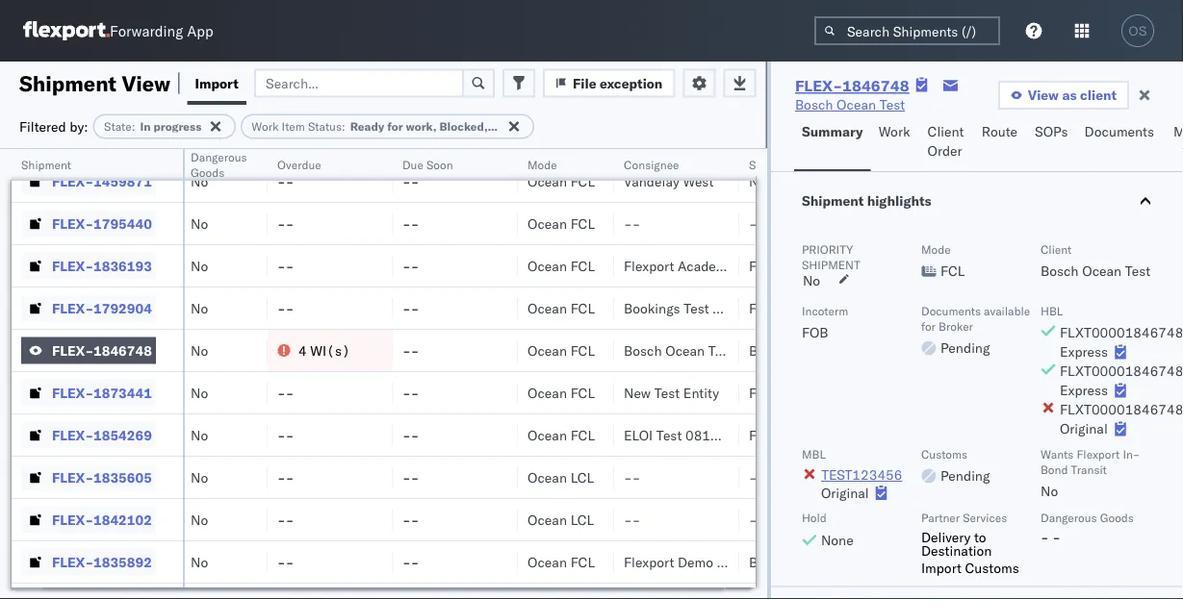 Task type: describe. For each thing, give the bounding box(es) containing it.
import inside partner services delivery to destination import customs
[[922, 560, 962, 577]]

client order button
[[920, 115, 974, 171]]

resize handle column header for mode
[[591, 149, 614, 600]]

goods for dangerous goods - -
[[1100, 511, 1134, 526]]

name
[[793, 157, 824, 172]]

3 resize handle column header from the left
[[370, 149, 393, 600]]

work,
[[406, 119, 437, 134]]

flex- for flex-1835892 button
[[52, 554, 93, 571]]

import button
[[187, 62, 246, 105]]

goods for dangerous goods
[[191, 165, 225, 180]]

incoterm
[[802, 304, 849, 318]]

1 express from the top
[[1060, 344, 1108, 361]]

ocean for 1795440
[[528, 215, 567, 232]]

item
[[282, 119, 305, 134]]

flex- for flex-1835605 button at the left bottom of the page
[[52, 469, 93, 486]]

flex-1459871 button
[[21, 168, 156, 195]]

delivery
[[922, 529, 971, 546]]

filtered by:
[[19, 118, 88, 135]]

flex-1842102
[[52, 512, 152, 529]]

file exception
[[573, 75, 663, 91]]

entity for new test entity 2
[[809, 173, 845, 190]]

1459871
[[93, 173, 152, 190]]

sops button
[[1028, 115, 1077, 171]]

flex- for flex-1792904 button
[[52, 300, 93, 317]]

documents available for broker
[[922, 304, 1031, 334]]

fcl for bookings test consignee
[[571, 300, 595, 317]]

resize handle column header for dangerous goods
[[245, 149, 268, 600]]

os button
[[1116, 9, 1160, 53]]

ocean fcl for new test entity
[[528, 385, 595, 402]]

4 resize handle column header from the left
[[495, 149, 518, 600]]

dangerous goods - -
[[1041, 511, 1134, 546]]

dangerous for dangerous goods
[[191, 150, 247, 164]]

bosch inside bosch ocean test link
[[795, 96, 833, 113]]

1 horizontal spatial consignee
[[713, 300, 778, 317]]

transit
[[1071, 463, 1107, 477]]

app
[[187, 22, 213, 40]]

inc.
[[776, 258, 799, 274]]

1 progress from the left
[[154, 119, 202, 134]]

wants flexport in- bond transit no
[[1041, 447, 1141, 500]]

broker
[[939, 319, 973, 334]]

new for new test entity
[[624, 385, 651, 402]]

flex-1854269 button
[[21, 422, 156, 449]]

no for flex-1846748
[[191, 342, 208, 359]]

wi(s)
[[310, 342, 350, 359]]

services
[[963, 511, 1007, 526]]

co. for bookings test consignee
[[893, 300, 912, 317]]

pending for customs
[[941, 468, 990, 485]]

due
[[403, 157, 424, 172]]

ocean fcl for vandelay west
[[528, 173, 595, 190]]

as
[[1063, 87, 1077, 104]]

1 vertical spatial bookings test consignee
[[749, 554, 903, 571]]

fcl for --
[[571, 215, 595, 232]]

summary
[[802, 123, 863, 140]]

ocean for 1873441
[[528, 385, 567, 402]]

highlights
[[867, 193, 932, 209]]

test123456 button
[[821, 467, 903, 484]]

bosch ocean test up new test entity at the bottom right of page
[[624, 342, 734, 359]]

0 vertical spatial bookings test consignee
[[624, 300, 778, 317]]

resize handle column header for shipment
[[160, 149, 183, 600]]

(sz)
[[863, 258, 895, 274]]

view inside button
[[1028, 87, 1059, 104]]

flex-1835605 button
[[21, 465, 156, 492]]

flex-1459871
[[52, 173, 152, 190]]

flex- for "flex-1795440" "button"
[[52, 215, 93, 232]]

eloi
[[624, 427, 653, 444]]

shipper for consignee
[[842, 300, 890, 317]]

1 in from the left
[[140, 119, 151, 134]]

hbl
[[1041, 304, 1064, 318]]

flex-1846748 inside button
[[52, 342, 152, 359]]

incoterm fob
[[802, 304, 849, 341]]

bosch inside "client bosch ocean test"
[[1041, 263, 1079, 280]]

fcl for eloi test 081801
[[571, 427, 595, 444]]

academy for (sz)
[[803, 258, 859, 274]]

forwarding app link
[[23, 21, 213, 40]]

shipment highlights button
[[771, 172, 1184, 230]]

mode inside button
[[528, 157, 557, 172]]

route button
[[974, 115, 1028, 171]]

flex-1846748 link
[[795, 76, 910, 95]]

flex- for flex-1873441 button
[[52, 385, 93, 402]]

consignee button
[[614, 153, 720, 172]]

in-
[[1123, 447, 1141, 462]]

forwarding app
[[110, 22, 213, 40]]

vandelay west
[[624, 173, 714, 190]]

fcl for flexport academy (us) inc.
[[571, 258, 595, 274]]

shipment for shipment
[[21, 157, 71, 172]]

(us)
[[737, 258, 772, 274]]

ocean lcl for flex-1835605
[[528, 469, 594, 486]]

4 wi(s)
[[299, 342, 350, 359]]

4
[[299, 342, 307, 359]]

file
[[573, 75, 597, 91]]

bosch ocean test down fob
[[749, 342, 859, 359]]

ocean fcl for bookings test consignee
[[528, 300, 595, 317]]

flex-1792904
[[52, 300, 152, 317]]

ocean for 1842102
[[528, 512, 567, 529]]

081801
[[686, 427, 736, 444]]

partner services delivery to destination import customs
[[922, 511, 1020, 577]]

to
[[975, 529, 987, 546]]

overdue
[[277, 157, 321, 172]]

0 vertical spatial original
[[1060, 421, 1108, 438]]

flex-1835892 button
[[21, 549, 156, 576]]

state : in progress
[[104, 119, 202, 134]]

no inside wants flexport in- bond transit no
[[1041, 483, 1059, 500]]

eloi test 081801
[[624, 427, 736, 444]]

flex- up summary
[[795, 76, 843, 95]]

documents for documents available for broker
[[922, 304, 981, 318]]

view as client
[[1028, 87, 1117, 104]]

no for flex-1835892
[[191, 554, 208, 571]]

flex-1795440
[[52, 215, 152, 232]]

test123456
[[822, 467, 903, 484]]

due soon
[[403, 157, 453, 172]]

flex-1842102 button
[[21, 507, 156, 534]]

fcl for flexport demo shipper co.
[[571, 554, 595, 571]]

demo for eloi test 081801
[[803, 427, 839, 444]]

ocean inside "client bosch ocean test"
[[1083, 263, 1122, 280]]

west
[[683, 173, 714, 190]]

shipment button
[[12, 153, 164, 172]]

co. for new test entity
[[893, 385, 912, 402]]

flex- for flex-1836193 button
[[52, 258, 93, 274]]

shipper inside button
[[749, 157, 790, 172]]

ocean fcl for bosch ocean test
[[528, 342, 595, 359]]

order
[[928, 143, 963, 159]]

fcl for vandelay west
[[571, 173, 595, 190]]

no for flex-1873441
[[191, 385, 208, 402]]

work button
[[871, 115, 920, 171]]

0 horizontal spatial view
[[122, 70, 170, 96]]

1 horizontal spatial flex-1846748
[[795, 76, 910, 95]]

test inside "client bosch ocean test"
[[1126, 263, 1151, 280]]

0 vertical spatial customs
[[922, 447, 968, 462]]

shipper for 081801
[[842, 427, 890, 444]]

shipment highlights
[[802, 193, 932, 209]]

import inside button
[[195, 75, 239, 91]]

shipper name
[[749, 157, 824, 172]]

filtered
[[19, 118, 66, 135]]

mbl
[[802, 447, 826, 462]]

flexport demo shipper co. for bookings test consignee
[[749, 300, 912, 317]]

flex-1836193 button
[[21, 253, 156, 280]]

flex-1792904 button
[[21, 295, 156, 322]]

client for client bosch ocean test
[[1041, 242, 1072, 257]]

ocean for 1846748
[[528, 342, 567, 359]]

flexport academy (us) inc.
[[624, 258, 799, 274]]

ocean lcl for flex-1842102
[[528, 512, 594, 529]]

0 horizontal spatial for
[[387, 119, 403, 134]]

1842102
[[93, 512, 152, 529]]

documents button
[[1077, 115, 1166, 171]]

bosch up new test entity at the bottom right of page
[[624, 342, 662, 359]]

2 flxt00001846748 from the top
[[1060, 363, 1184, 380]]

by:
[[70, 118, 88, 135]]

status
[[308, 119, 342, 134]]

1873441
[[93, 385, 152, 402]]



Task type: locate. For each thing, give the bounding box(es) containing it.
ocean for 1835892
[[528, 554, 567, 571]]

1 horizontal spatial import
[[922, 560, 962, 577]]

0 vertical spatial lcl
[[571, 469, 594, 486]]

import down app
[[195, 75, 239, 91]]

1 horizontal spatial in
[[491, 119, 501, 134]]

1846748 up 1873441
[[93, 342, 152, 359]]

dangerous goods
[[191, 150, 247, 180]]

for left work,
[[387, 119, 403, 134]]

in right blocked,
[[491, 119, 501, 134]]

1792904
[[93, 300, 152, 317]]

2 progress from the left
[[504, 119, 552, 134]]

consignee inside button
[[624, 157, 679, 172]]

ocean
[[837, 96, 876, 113], [528, 173, 567, 190], [528, 215, 567, 232], [528, 258, 567, 274], [1083, 263, 1122, 280], [528, 300, 567, 317], [528, 342, 567, 359], [666, 342, 705, 359], [791, 342, 830, 359], [528, 385, 567, 402], [528, 427, 567, 444], [528, 469, 567, 486], [528, 512, 567, 529], [528, 554, 567, 571]]

2 lcl from the top
[[571, 512, 594, 529]]

0 vertical spatial client
[[928, 123, 964, 140]]

new down shipper name
[[749, 173, 776, 190]]

flex-1846748 button
[[21, 338, 156, 365]]

1 vertical spatial consignee
[[713, 300, 778, 317]]

flex-1873441
[[52, 385, 152, 402]]

1 vertical spatial entity
[[684, 385, 719, 402]]

7 ocean fcl from the top
[[528, 427, 595, 444]]

flex- down the flex-1846748 button at the left bottom of page
[[52, 385, 93, 402]]

priority shipment
[[802, 242, 861, 272]]

flex- down "flex-1795440" "button"
[[52, 258, 93, 274]]

5 ocean fcl from the top
[[528, 342, 595, 359]]

0 horizontal spatial consignee
[[624, 157, 679, 172]]

view as client button
[[998, 81, 1130, 110]]

express
[[1060, 344, 1108, 361], [1060, 382, 1108, 399]]

flex- down flex-1836193 button
[[52, 300, 93, 317]]

customs
[[922, 447, 968, 462], [965, 560, 1020, 577]]

pending down broker
[[941, 340, 990, 357]]

progress up dangerous goods
[[154, 119, 202, 134]]

flex-1873441 button
[[21, 380, 156, 407]]

flexport demo shipper co. for eloi test 081801
[[749, 427, 912, 444]]

file exception button
[[543, 69, 675, 98], [543, 69, 675, 98]]

1 ocean fcl from the top
[[528, 173, 595, 190]]

0 horizontal spatial client
[[928, 123, 964, 140]]

flex-1846748 up summary
[[795, 76, 910, 95]]

no for flex-1459871
[[191, 173, 208, 190]]

lcl for flex-1842102
[[571, 512, 594, 529]]

ocean for 1459871
[[528, 173, 567, 190]]

goods inside dangerous goods
[[191, 165, 225, 180]]

documents up broker
[[922, 304, 981, 318]]

for inside documents available for broker
[[922, 319, 936, 334]]

1 vertical spatial express
[[1060, 382, 1108, 399]]

new up eloi
[[624, 385, 651, 402]]

resize handle column header for consignee
[[716, 149, 740, 600]]

0 horizontal spatial goods
[[191, 165, 225, 180]]

fcl for bosch ocean test
[[571, 342, 595, 359]]

demo for bookings test consignee
[[803, 300, 839, 317]]

no for flex-1792904
[[191, 300, 208, 317]]

blocked,
[[440, 119, 488, 134]]

1 horizontal spatial :
[[342, 119, 345, 134]]

-
[[277, 130, 286, 147], [286, 130, 294, 147], [403, 130, 411, 147], [411, 130, 419, 147], [277, 173, 286, 190], [286, 173, 294, 190], [403, 173, 411, 190], [411, 173, 419, 190], [277, 215, 286, 232], [286, 215, 294, 232], [403, 215, 411, 232], [411, 215, 419, 232], [624, 215, 632, 232], [632, 215, 641, 232], [749, 215, 758, 232], [758, 215, 766, 232], [277, 258, 286, 274], [286, 258, 294, 274], [403, 258, 411, 274], [411, 258, 419, 274], [277, 300, 286, 317], [286, 300, 294, 317], [403, 300, 411, 317], [411, 300, 419, 317], [403, 342, 411, 359], [411, 342, 419, 359], [277, 385, 286, 402], [286, 385, 294, 402], [403, 385, 411, 402], [411, 385, 419, 402], [277, 427, 286, 444], [286, 427, 294, 444], [403, 427, 411, 444], [411, 427, 419, 444], [277, 469, 286, 486], [286, 469, 294, 486], [403, 469, 411, 486], [411, 469, 419, 486], [624, 469, 632, 486], [632, 469, 641, 486], [749, 469, 758, 486], [758, 469, 766, 486], [277, 512, 286, 529], [286, 512, 294, 529], [403, 512, 411, 529], [411, 512, 419, 529], [624, 512, 632, 529], [632, 512, 641, 529], [749, 512, 758, 529], [758, 512, 766, 529], [1041, 529, 1049, 546], [1053, 529, 1061, 546], [277, 554, 286, 571], [286, 554, 294, 571], [403, 554, 411, 571], [411, 554, 419, 571]]

bookings down hold at the right bottom of the page
[[749, 554, 806, 571]]

2 ocean lcl from the top
[[528, 512, 594, 529]]

flex- down flex-1854269 button
[[52, 469, 93, 486]]

client inside "client bosch ocean test"
[[1041, 242, 1072, 257]]

work for work
[[879, 123, 911, 140]]

bosch ocean test down flex-1846748 link
[[795, 96, 905, 113]]

1 ocean lcl from the top
[[528, 469, 594, 486]]

1 horizontal spatial 1846748
[[843, 76, 910, 95]]

demo
[[803, 300, 839, 317], [803, 385, 839, 402], [803, 427, 839, 444], [678, 554, 714, 571]]

shipment up by:
[[19, 70, 117, 96]]

0 horizontal spatial bookings
[[624, 300, 680, 317]]

0 vertical spatial for
[[387, 119, 403, 134]]

1846748 up the work button
[[843, 76, 910, 95]]

for left broker
[[922, 319, 936, 334]]

0 vertical spatial dangerous
[[191, 150, 247, 164]]

work left item at the left top of page
[[252, 119, 279, 134]]

0 vertical spatial 1846748
[[843, 76, 910, 95]]

1 vertical spatial for
[[922, 319, 936, 334]]

flex-
[[795, 76, 843, 95], [52, 173, 93, 190], [52, 215, 93, 232], [52, 258, 93, 274], [52, 300, 93, 317], [52, 342, 93, 359], [52, 385, 93, 402], [52, 427, 93, 444], [52, 469, 93, 486], [52, 512, 93, 529], [52, 554, 93, 571]]

0 horizontal spatial in
[[140, 119, 151, 134]]

1 horizontal spatial documents
[[1085, 123, 1155, 140]]

shipment for shipment view
[[19, 70, 117, 96]]

flex- down flex-1842102 button
[[52, 554, 93, 571]]

shipment for shipment highlights
[[802, 193, 864, 209]]

0 vertical spatial pending
[[941, 340, 990, 357]]

goods down state : in progress at the top left of the page
[[191, 165, 225, 180]]

customs inside partner services delivery to destination import customs
[[965, 560, 1020, 577]]

no for flex-1835605
[[191, 469, 208, 486]]

bookings test consignee down flexport academy (us) inc.
[[624, 300, 778, 317]]

work item status : ready for work, blocked, in progress
[[252, 119, 552, 134]]

view
[[122, 70, 170, 96], [1028, 87, 1059, 104]]

flexport
[[624, 258, 674, 274], [749, 258, 800, 274], [749, 300, 800, 317], [749, 385, 800, 402], [749, 427, 800, 444], [1077, 447, 1120, 462], [624, 554, 674, 571]]

flexport. image
[[23, 21, 110, 40]]

1 horizontal spatial for
[[922, 319, 936, 334]]

0 horizontal spatial new
[[624, 385, 651, 402]]

lcl for flex-1835605
[[571, 469, 594, 486]]

entity up the 081801
[[684, 385, 719, 402]]

0 horizontal spatial documents
[[922, 304, 981, 318]]

0 vertical spatial new
[[749, 173, 776, 190]]

1 horizontal spatial bookings
[[749, 554, 806, 571]]

bosch up summary
[[795, 96, 833, 113]]

shipment down "2"
[[802, 193, 864, 209]]

flex- for flex-1842102 button
[[52, 512, 93, 529]]

1835605
[[93, 469, 152, 486]]

ocean inside bosch ocean test link
[[837, 96, 876, 113]]

consignee up the "vandelay"
[[624, 157, 679, 172]]

1 vertical spatial import
[[922, 560, 962, 577]]

2 in from the left
[[491, 119, 501, 134]]

entity for new test entity
[[684, 385, 719, 402]]

1 flxt00001846748 from the top
[[1060, 325, 1184, 341]]

flxt00001846748
[[1060, 325, 1184, 341], [1060, 363, 1184, 380], [1060, 402, 1184, 418]]

1 vertical spatial client
[[1041, 242, 1072, 257]]

1 vertical spatial pending
[[941, 468, 990, 485]]

ocean fcl for flexport demo shipper co.
[[528, 554, 595, 571]]

progress up mode button
[[504, 119, 552, 134]]

priority
[[802, 242, 854, 257]]

client for client order
[[928, 123, 964, 140]]

demo for new test entity
[[803, 385, 839, 402]]

1 horizontal spatial goods
[[1100, 511, 1134, 526]]

flex- inside button
[[52, 258, 93, 274]]

flex- inside "button"
[[52, 215, 93, 232]]

flex-1835605
[[52, 469, 152, 486]]

2
[[848, 173, 856, 190]]

destination
[[922, 543, 992, 560]]

0 vertical spatial express
[[1060, 344, 1108, 361]]

1 lcl from the top
[[571, 469, 594, 486]]

bosch up 'hbl'
[[1041, 263, 1079, 280]]

ltd.
[[899, 258, 923, 274]]

bond
[[1041, 463, 1068, 477]]

flex- down flex-1873441 button
[[52, 427, 93, 444]]

vandelay
[[624, 173, 680, 190]]

flexport inside wants flexport in- bond transit no
[[1077, 447, 1120, 462]]

1 pending from the top
[[941, 340, 990, 357]]

0 vertical spatial flxt00001846748
[[1060, 325, 1184, 341]]

1 horizontal spatial academy
[[803, 258, 859, 274]]

1 vertical spatial ocean lcl
[[528, 512, 594, 529]]

0 horizontal spatial dangerous
[[191, 150, 247, 164]]

flex- for the flex-1846748 button at the left bottom of page
[[52, 342, 93, 359]]

0 vertical spatial bookings
[[624, 300, 680, 317]]

4 ocean fcl from the top
[[528, 300, 595, 317]]

1854269
[[93, 427, 152, 444]]

1 horizontal spatial entity
[[809, 173, 845, 190]]

pending for documents available for broker
[[941, 340, 990, 357]]

dangerous inside button
[[191, 150, 247, 164]]

dangerous down wants flexport in- bond transit no
[[1041, 511, 1097, 526]]

import down destination
[[922, 560, 962, 577]]

ocean fcl for flexport academy (us) inc.
[[528, 258, 595, 274]]

0 horizontal spatial :
[[132, 119, 135, 134]]

0 vertical spatial import
[[195, 75, 239, 91]]

academy down the priority at right top
[[803, 258, 859, 274]]

Search Shipments (/) text field
[[815, 16, 1001, 45]]

goods down wants flexport in- bond transit no
[[1100, 511, 1134, 526]]

entity down name
[[809, 173, 845, 190]]

resize handle column header
[[160, 149, 183, 600], [245, 149, 268, 600], [370, 149, 393, 600], [495, 149, 518, 600], [591, 149, 614, 600], [716, 149, 740, 600]]

new test entity 2
[[749, 173, 856, 190]]

0 vertical spatial goods
[[191, 165, 225, 180]]

work inside button
[[879, 123, 911, 140]]

flex- down flex-1459871 button
[[52, 215, 93, 232]]

view left the as
[[1028, 87, 1059, 104]]

1 vertical spatial flex-1846748
[[52, 342, 152, 359]]

2 vertical spatial shipment
[[802, 193, 864, 209]]

view up state : in progress at the top left of the page
[[122, 70, 170, 96]]

flex- for flex-1854269 button
[[52, 427, 93, 444]]

0 horizontal spatial flex-1846748
[[52, 342, 152, 359]]

ocean for 1854269
[[528, 427, 567, 444]]

ocean for 1836193
[[528, 258, 567, 274]]

1 vertical spatial customs
[[965, 560, 1020, 577]]

1 horizontal spatial new
[[749, 173, 776, 190]]

state
[[104, 119, 132, 134]]

3 ocean fcl from the top
[[528, 258, 595, 274]]

shipment
[[802, 258, 861, 272]]

flex-1835892
[[52, 554, 152, 571]]

documents for documents
[[1085, 123, 1155, 140]]

soon
[[427, 157, 453, 172]]

pending
[[941, 340, 990, 357], [941, 468, 990, 485]]

flex- for flex-1459871 button
[[52, 173, 93, 190]]

documents inside button
[[1085, 123, 1155, 140]]

1 horizontal spatial client
[[1041, 242, 1072, 257]]

1795440
[[93, 215, 152, 232]]

0 horizontal spatial academy
[[678, 258, 734, 274]]

none
[[821, 532, 854, 549]]

1 vertical spatial lcl
[[571, 512, 594, 529]]

work down bosch ocean test link on the right
[[879, 123, 911, 140]]

fob
[[802, 325, 829, 341]]

pending up services
[[941, 468, 990, 485]]

client up 'hbl'
[[1041, 242, 1072, 257]]

mode button
[[518, 153, 595, 172]]

bosch ocean test
[[795, 96, 905, 113], [624, 342, 734, 359], [749, 342, 859, 359]]

bookings test consignee down none
[[749, 554, 903, 571]]

1 vertical spatial bookings
[[749, 554, 806, 571]]

2 horizontal spatial consignee
[[838, 554, 903, 571]]

flex-1846748
[[795, 76, 910, 95], [52, 342, 152, 359]]

dangerous for dangerous goods - -
[[1041, 511, 1097, 526]]

fcl for new test entity
[[571, 385, 595, 402]]

0 horizontal spatial mode
[[528, 157, 557, 172]]

hold
[[802, 511, 827, 526]]

0 vertical spatial entity
[[809, 173, 845, 190]]

0 vertical spatial flex-1846748
[[795, 76, 910, 95]]

2 vertical spatial consignee
[[838, 554, 903, 571]]

bookings
[[624, 300, 680, 317], [749, 554, 806, 571]]

shipper for entity
[[842, 385, 890, 402]]

ocean for 1792904
[[528, 300, 567, 317]]

client inside button
[[928, 123, 964, 140]]

ocean fcl for --
[[528, 215, 595, 232]]

co. for eloi test 081801
[[893, 427, 912, 444]]

shipment inside 'button'
[[802, 193, 864, 209]]

1 academy from the left
[[678, 258, 734, 274]]

5 resize handle column header from the left
[[591, 149, 614, 600]]

exception
[[600, 75, 663, 91]]

goods
[[191, 165, 225, 180], [1100, 511, 1134, 526]]

ready
[[350, 119, 384, 134]]

goods inside dangerous goods - -
[[1100, 511, 1134, 526]]

documents down client
[[1085, 123, 1155, 140]]

0 horizontal spatial work
[[252, 119, 279, 134]]

bosch down (us)
[[749, 342, 787, 359]]

no
[[191, 173, 208, 190], [191, 215, 208, 232], [191, 258, 208, 274], [803, 273, 821, 289], [191, 300, 208, 317], [191, 342, 208, 359], [191, 385, 208, 402], [191, 427, 208, 444], [191, 469, 208, 486], [1041, 483, 1059, 500], [191, 512, 208, 529], [191, 554, 208, 571]]

flex-1846748 up 'flex-1873441' at left bottom
[[52, 342, 152, 359]]

consignee down none
[[838, 554, 903, 571]]

: left ready
[[342, 119, 345, 134]]

available
[[984, 304, 1031, 318]]

new test entity
[[624, 385, 719, 402]]

2 ocean fcl from the top
[[528, 215, 595, 232]]

1846748
[[843, 76, 910, 95], [93, 342, 152, 359]]

6 resize handle column header from the left
[[716, 149, 740, 600]]

0 horizontal spatial import
[[195, 75, 239, 91]]

route
[[982, 123, 1018, 140]]

1 vertical spatial goods
[[1100, 511, 1134, 526]]

for
[[387, 119, 403, 134], [922, 319, 936, 334]]

dangerous goods button
[[181, 145, 261, 180]]

1 vertical spatial documents
[[922, 304, 981, 318]]

1 resize handle column header from the left
[[160, 149, 183, 600]]

1 horizontal spatial work
[[879, 123, 911, 140]]

1 vertical spatial flxt00001846748
[[1060, 363, 1184, 380]]

1 horizontal spatial mode
[[922, 242, 951, 257]]

2 vertical spatial flxt00001846748
[[1060, 402, 1184, 418]]

original up wants
[[1060, 421, 1108, 438]]

--
[[277, 130, 294, 147], [403, 130, 419, 147], [277, 173, 294, 190], [403, 173, 419, 190], [277, 215, 294, 232], [403, 215, 419, 232], [624, 215, 641, 232], [749, 215, 766, 232], [277, 258, 294, 274], [403, 258, 419, 274], [277, 300, 294, 317], [403, 300, 419, 317], [403, 342, 419, 359], [277, 385, 294, 402], [403, 385, 419, 402], [277, 427, 294, 444], [403, 427, 419, 444], [277, 469, 294, 486], [403, 469, 419, 486], [624, 469, 641, 486], [749, 469, 766, 486], [277, 512, 294, 529], [403, 512, 419, 529], [624, 512, 641, 529], [749, 512, 766, 529], [277, 554, 294, 571], [403, 554, 419, 571]]

express up wants
[[1060, 382, 1108, 399]]

1 vertical spatial 1846748
[[93, 342, 152, 359]]

in right state
[[140, 119, 151, 134]]

no for flex-1836193
[[191, 258, 208, 274]]

flexport demo shipper co. for new test entity
[[749, 385, 912, 402]]

original
[[1060, 421, 1108, 438], [821, 485, 869, 502]]

1 horizontal spatial view
[[1028, 87, 1059, 104]]

2 express from the top
[[1060, 382, 1108, 399]]

0 vertical spatial shipment
[[19, 70, 117, 96]]

6 ocean fcl from the top
[[528, 385, 595, 402]]

dangerous inside dangerous goods - -
[[1041, 511, 1097, 526]]

flex- down flex-1792904 button
[[52, 342, 93, 359]]

flex-1795440 button
[[21, 210, 156, 237]]

original down test123456
[[821, 485, 869, 502]]

shipment view
[[19, 70, 170, 96]]

1 horizontal spatial dangerous
[[1041, 511, 1097, 526]]

academy left (us)
[[678, 258, 734, 274]]

customs down to
[[965, 560, 1020, 577]]

client up order
[[928, 123, 964, 140]]

0 horizontal spatial 1846748
[[93, 342, 152, 359]]

0 vertical spatial consignee
[[624, 157, 679, 172]]

bosch ocean test link
[[795, 95, 905, 115]]

shipment inside 'button'
[[21, 157, 71, 172]]

1 : from the left
[[132, 119, 135, 134]]

dangerous down state : in progress at the top left of the page
[[191, 150, 247, 164]]

client bosch ocean test
[[1041, 242, 1151, 280]]

ocean fcl for eloi test 081801
[[528, 427, 595, 444]]

0 vertical spatial ocean lcl
[[528, 469, 594, 486]]

1 horizontal spatial progress
[[504, 119, 552, 134]]

academy for (us)
[[678, 258, 734, 274]]

0 horizontal spatial entity
[[684, 385, 719, 402]]

no for flex-1842102
[[191, 512, 208, 529]]

2 pending from the top
[[941, 468, 990, 485]]

customs up "partner"
[[922, 447, 968, 462]]

shipment down the 'filtered'
[[21, 157, 71, 172]]

0 horizontal spatial original
[[821, 485, 869, 502]]

new for new test entity 2
[[749, 173, 776, 190]]

2 academy from the left
[[803, 258, 859, 274]]

2 : from the left
[[342, 119, 345, 134]]

no for flex-1795440
[[191, 215, 208, 232]]

3 flxt00001846748 from the top
[[1060, 402, 1184, 418]]

1 vertical spatial shipment
[[21, 157, 71, 172]]

sops
[[1035, 123, 1068, 140]]

: right by:
[[132, 119, 135, 134]]

no for flex-1854269
[[191, 427, 208, 444]]

0 horizontal spatial progress
[[154, 119, 202, 134]]

summary button
[[794, 115, 871, 171]]

2 resize handle column header from the left
[[245, 149, 268, 600]]

1 vertical spatial dangerous
[[1041, 511, 1097, 526]]

ocean for 1835605
[[528, 469, 567, 486]]

0 vertical spatial documents
[[1085, 123, 1155, 140]]

bookings down flexport academy (us) inc.
[[624, 300, 680, 317]]

work for work item status : ready for work, blocked, in progress
[[252, 119, 279, 134]]

0 vertical spatial mode
[[528, 157, 557, 172]]

1 vertical spatial mode
[[922, 242, 951, 257]]

os
[[1129, 24, 1148, 38]]

1846748 inside button
[[93, 342, 152, 359]]

wants
[[1041, 447, 1074, 462]]

1 vertical spatial original
[[821, 485, 869, 502]]

consignee down (us)
[[713, 300, 778, 317]]

flex- down flex-1835605 button at the left bottom of the page
[[52, 512, 93, 529]]

1 vertical spatial new
[[624, 385, 651, 402]]

:
[[132, 119, 135, 134], [342, 119, 345, 134]]

8 ocean fcl from the top
[[528, 554, 595, 571]]

flex- down shipment 'button'
[[52, 173, 93, 190]]

express down 'hbl'
[[1060, 344, 1108, 361]]

1 horizontal spatial original
[[1060, 421, 1108, 438]]

shipper
[[749, 157, 790, 172], [842, 300, 890, 317], [842, 385, 890, 402], [842, 427, 890, 444], [717, 554, 765, 571]]

partner
[[922, 511, 960, 526]]

Search... text field
[[254, 69, 464, 98]]

documents inside documents available for broker
[[922, 304, 981, 318]]



Task type: vqa. For each thing, say whether or not it's contained in the screenshot.
App
yes



